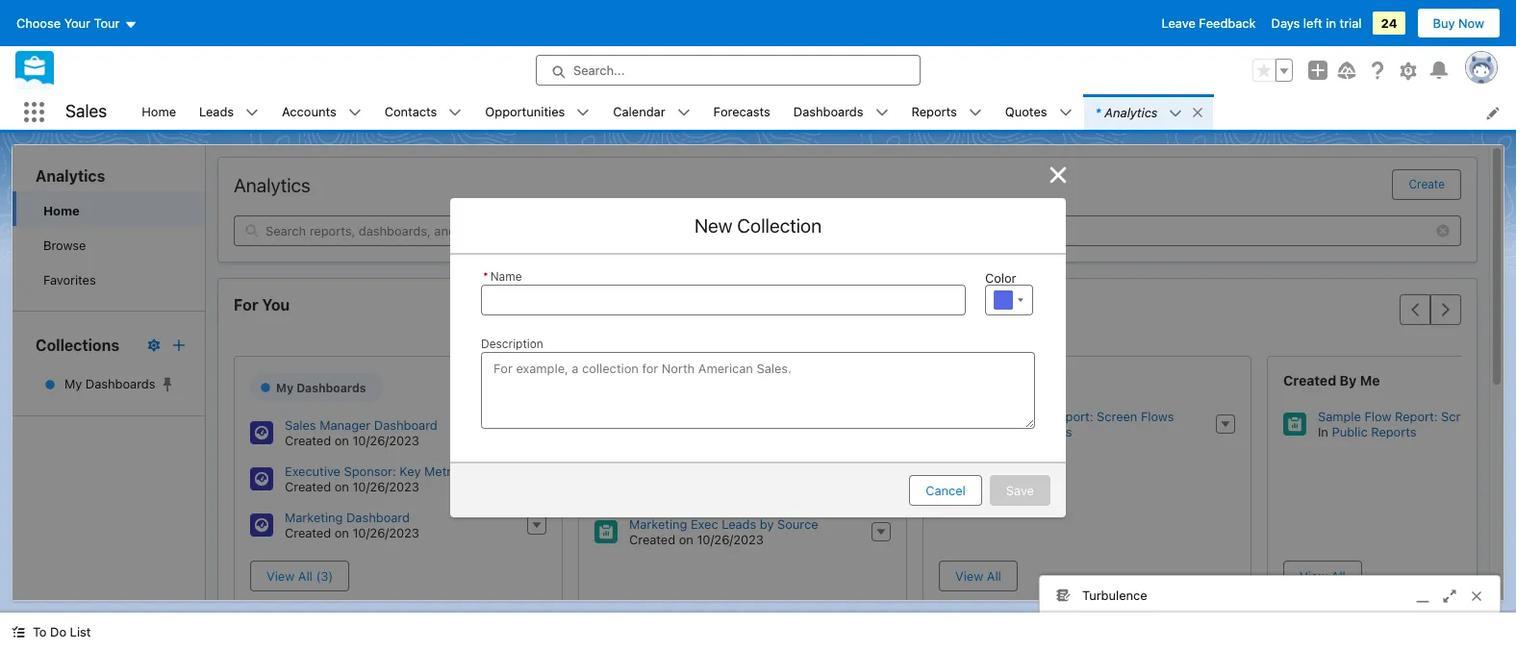 Task type: vqa. For each thing, say whether or not it's contained in the screenshot.
Choose Your Tour
yes



Task type: describe. For each thing, give the bounding box(es) containing it.
list item containing *
[[1084, 94, 1214, 130]]

accounts
[[282, 104, 336, 119]]

text default image for dashboards
[[875, 106, 889, 120]]

sales
[[65, 101, 107, 121]]

list containing home
[[130, 94, 1516, 130]]

dashboards
[[794, 104, 864, 119]]

left
[[1304, 15, 1323, 31]]

trial
[[1340, 15, 1362, 31]]

reports link
[[900, 94, 969, 130]]

buy now button
[[1417, 8, 1501, 38]]

list
[[70, 624, 91, 640]]

to do list button
[[0, 613, 102, 651]]

opportunities link
[[474, 94, 577, 130]]

to do list
[[33, 624, 91, 640]]

text default image for leads
[[245, 106, 259, 120]]

text default image for reports
[[969, 106, 982, 120]]

your
[[64, 15, 90, 31]]

quotes
[[1005, 104, 1047, 119]]

leads list item
[[188, 94, 270, 130]]

leads link
[[188, 94, 245, 130]]

dashboards link
[[782, 94, 875, 130]]

buy
[[1433, 15, 1455, 31]]

home link
[[130, 94, 188, 130]]

text default image for calendar
[[677, 106, 690, 120]]

analytics
[[1105, 104, 1158, 120]]

to
[[33, 624, 47, 640]]

feedback
[[1199, 15, 1256, 31]]

24
[[1381, 15, 1397, 31]]

search...
[[573, 63, 625, 78]]

forecasts link
[[702, 94, 782, 130]]



Task type: locate. For each thing, give the bounding box(es) containing it.
do
[[50, 624, 66, 640]]

contacts link
[[373, 94, 449, 130]]

contacts list item
[[373, 94, 474, 130]]

days
[[1271, 15, 1300, 31]]

0 horizontal spatial text default image
[[348, 106, 361, 120]]

calendar link
[[602, 94, 677, 130]]

leads
[[199, 104, 234, 119]]

days left in trial
[[1271, 15, 1362, 31]]

text default image inside leads list item
[[245, 106, 259, 120]]

choose your tour
[[16, 15, 120, 31]]

leave feedback
[[1162, 15, 1256, 31]]

leave
[[1162, 15, 1196, 31]]

accounts link
[[270, 94, 348, 130]]

* analytics
[[1095, 104, 1158, 120]]

text default image inside contacts list item
[[449, 106, 462, 120]]

opportunities list item
[[474, 94, 602, 130]]

tour
[[94, 15, 120, 31]]

text default image inside the calendar list item
[[677, 106, 690, 120]]

contacts
[[385, 104, 437, 119]]

text default image
[[348, 106, 361, 120], [969, 106, 982, 120]]

forecasts
[[713, 104, 770, 119]]

calendar list item
[[602, 94, 702, 130]]

text default image for opportunities
[[577, 106, 590, 120]]

list
[[130, 94, 1516, 130]]

list item
[[1084, 94, 1214, 130]]

turbulence
[[1082, 587, 1147, 603]]

1 horizontal spatial text default image
[[969, 106, 982, 120]]

text default image inside reports list item
[[969, 106, 982, 120]]

calendar
[[613, 104, 665, 119]]

text default image for quotes
[[1059, 106, 1072, 120]]

text default image inside dashboards list item
[[875, 106, 889, 120]]

now
[[1459, 15, 1485, 31]]

choose
[[16, 15, 61, 31]]

opportunities
[[485, 104, 565, 119]]

dashboards list item
[[782, 94, 900, 130]]

quotes list item
[[994, 94, 1084, 130]]

text default image inside accounts list item
[[348, 106, 361, 120]]

text default image for accounts
[[348, 106, 361, 120]]

text default image right accounts
[[348, 106, 361, 120]]

text default image for contacts
[[449, 106, 462, 120]]

leave feedback link
[[1162, 15, 1256, 31]]

1 text default image from the left
[[348, 106, 361, 120]]

reports
[[912, 104, 957, 119]]

reports list item
[[900, 94, 994, 130]]

home
[[142, 104, 176, 119]]

accounts list item
[[270, 94, 373, 130]]

*
[[1095, 104, 1101, 120]]

text default image
[[1192, 106, 1205, 119], [245, 106, 259, 120], [449, 106, 462, 120], [577, 106, 590, 120], [677, 106, 690, 120], [875, 106, 889, 120], [1059, 106, 1072, 120], [1169, 107, 1183, 120], [12, 626, 25, 639]]

quotes link
[[994, 94, 1059, 130]]

buy now
[[1433, 15, 1485, 31]]

group
[[1253, 59, 1293, 82]]

text default image right reports
[[969, 106, 982, 120]]

in
[[1326, 15, 1336, 31]]

choose your tour button
[[15, 8, 138, 38]]

text default image inside 'to do list' button
[[12, 626, 25, 639]]

2 text default image from the left
[[969, 106, 982, 120]]

text default image inside opportunities list item
[[577, 106, 590, 120]]

text default image inside quotes list item
[[1059, 106, 1072, 120]]

search... button
[[536, 55, 921, 86]]



